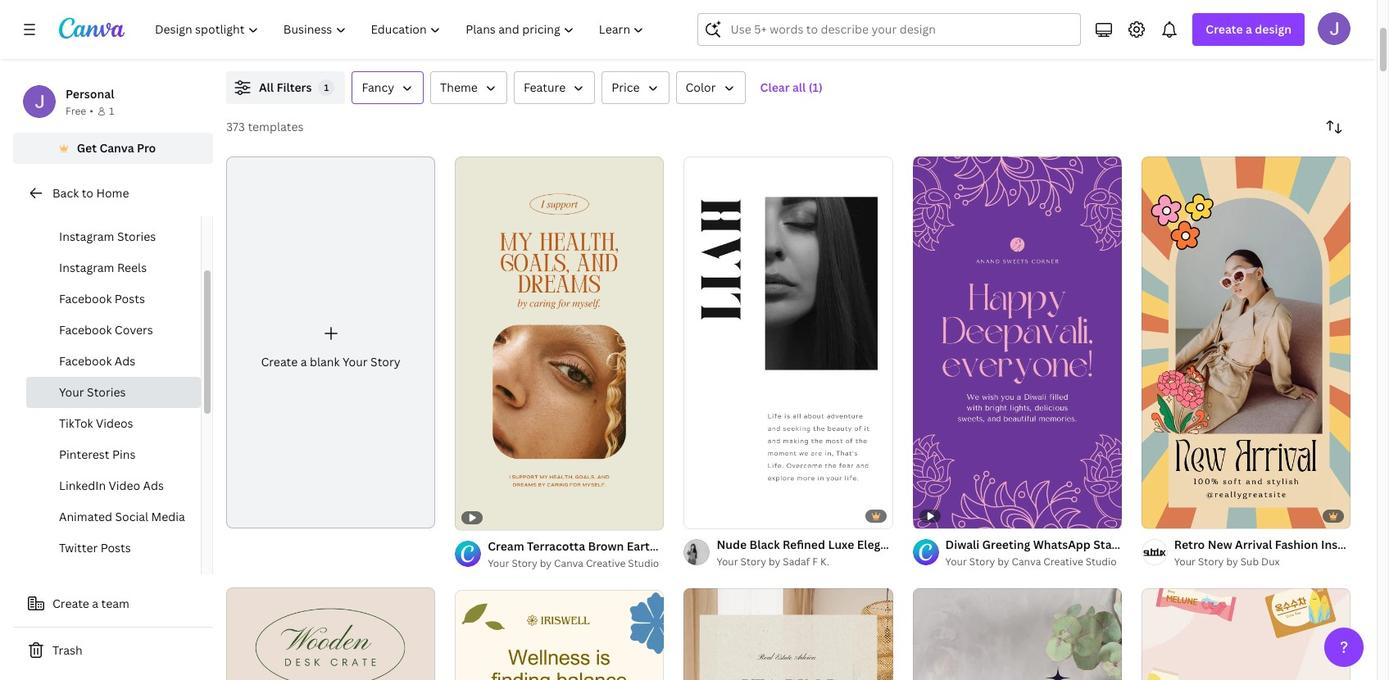 Task type: vqa. For each thing, say whether or not it's contained in the screenshot.
the bottom Genericname382024 icon
no



Task type: locate. For each thing, give the bounding box(es) containing it.
a for blank
[[301, 354, 307, 370]]

luxe
[[829, 537, 855, 552]]

all filters
[[259, 80, 312, 95]]

0 vertical spatial 1
[[324, 81, 329, 93]]

tiktok videos link
[[26, 408, 201, 440]]

twitter
[[59, 540, 98, 556]]

by inside nude black refined luxe elegant beauty studio your story your story by sadaf f k.
[[769, 555, 781, 569]]

create left design
[[1207, 21, 1244, 37]]

nude
[[717, 537, 747, 552]]

canva
[[100, 140, 134, 156], [1012, 555, 1042, 569], [554, 557, 584, 571]]

1 vertical spatial a
[[301, 354, 307, 370]]

1 horizontal spatial create
[[261, 354, 298, 370]]

feature
[[524, 80, 566, 95]]

nude black refined luxe elegant beauty studio your story your story by sadaf f k.
[[717, 537, 1043, 569]]

create
[[1207, 21, 1244, 37], [261, 354, 298, 370], [52, 596, 89, 612]]

posts down reels
[[115, 291, 145, 307]]

tiktok
[[59, 416, 93, 431]]

stories up reels
[[117, 229, 156, 244]]

dux
[[1262, 555, 1281, 569]]

a left blank
[[301, 354, 307, 370]]

1 facebook from the top
[[59, 291, 112, 307]]

instagram stories
[[59, 229, 156, 244]]

a left team
[[92, 596, 98, 612]]

facebook up the facebook ads
[[59, 322, 112, 338]]

instagram inside instagram reels link
[[59, 260, 114, 276]]

1 vertical spatial ads
[[143, 478, 164, 494]]

feature button
[[514, 71, 596, 104]]

realtor home staging tips (instagram story image
[[684, 589, 894, 681]]

canva inside button
[[100, 140, 134, 156]]

sadaf
[[783, 555, 810, 569]]

by
[[769, 555, 781, 569], [998, 555, 1010, 569], [1227, 555, 1239, 569], [540, 557, 552, 571]]

animated social media
[[59, 509, 185, 525]]

1 vertical spatial posts
[[115, 291, 145, 307]]

2 vertical spatial create
[[52, 596, 89, 612]]

ads right video
[[143, 478, 164, 494]]

a for team
[[92, 596, 98, 612]]

0 vertical spatial a
[[1247, 21, 1253, 37]]

covers
[[115, 322, 153, 338]]

2 facebook from the top
[[59, 322, 112, 338]]

create a blank your story link
[[226, 157, 436, 529]]

your inside retro new arrival fashion instagram st your story by sub dux
[[1175, 555, 1197, 569]]

(1)
[[809, 80, 823, 95]]

1 horizontal spatial canva
[[554, 557, 584, 571]]

ads
[[115, 353, 135, 369], [143, 478, 164, 494]]

1 vertical spatial stories
[[87, 385, 126, 400]]

back
[[52, 185, 79, 201]]

0 horizontal spatial 1
[[109, 104, 114, 118]]

0 vertical spatial create
[[1207, 21, 1244, 37]]

•
[[90, 104, 93, 118]]

1 right •
[[109, 104, 114, 118]]

2 horizontal spatial canva
[[1012, 555, 1042, 569]]

1 horizontal spatial ads
[[143, 478, 164, 494]]

1
[[324, 81, 329, 93], [109, 104, 114, 118]]

to
[[82, 185, 93, 201]]

Sort by button
[[1319, 111, 1351, 144]]

modern purple tips healty skin instagram story image
[[913, 589, 1122, 681]]

0 horizontal spatial canva
[[100, 140, 134, 156]]

create inside 'button'
[[52, 596, 89, 612]]

your story by sadaf f k. link
[[717, 554, 894, 571]]

create inside dropdown button
[[1207, 21, 1244, 37]]

facebook ads link
[[26, 346, 201, 377]]

1 vertical spatial create
[[261, 354, 298, 370]]

2 vertical spatial posts
[[101, 540, 131, 556]]

0 vertical spatial facebook
[[59, 291, 112, 307]]

free
[[66, 104, 86, 118]]

your story by canva creative studio for the left your story by canva creative studio link
[[488, 557, 660, 571]]

reels
[[117, 260, 147, 276]]

2 horizontal spatial a
[[1247, 21, 1253, 37]]

None search field
[[698, 13, 1082, 46]]

pastel fancy snacks meals background instagram story image
[[1142, 589, 1351, 681]]

1 vertical spatial facebook
[[59, 322, 112, 338]]

0 vertical spatial ads
[[115, 353, 135, 369]]

create left blank
[[261, 354, 298, 370]]

stories for instagram stories
[[117, 229, 156, 244]]

a inside 'button'
[[92, 596, 98, 612]]

create a design
[[1207, 21, 1292, 37]]

your story by canva creative studio link
[[946, 554, 1122, 571], [488, 556, 665, 572]]

2 vertical spatial a
[[92, 596, 98, 612]]

0 horizontal spatial creative
[[586, 557, 626, 571]]

a inside dropdown button
[[1247, 21, 1253, 37]]

1 horizontal spatial your story by canva creative studio
[[946, 555, 1117, 569]]

create for create a team
[[52, 596, 89, 612]]

posts up instagram stories link
[[117, 198, 148, 213]]

retro
[[1175, 537, 1206, 552]]

stories
[[117, 229, 156, 244], [87, 385, 126, 400]]

your
[[343, 354, 368, 370], [59, 385, 84, 400], [984, 537, 1010, 552], [717, 555, 739, 569], [946, 555, 968, 569], [1175, 555, 1197, 569], [488, 557, 510, 571]]

creative for the left your story by canva creative studio link
[[586, 557, 626, 571]]

2 horizontal spatial create
[[1207, 21, 1244, 37]]

studio
[[944, 537, 981, 552], [1086, 555, 1117, 569], [628, 557, 660, 571]]

1 right filters
[[324, 81, 329, 93]]

create a design button
[[1193, 13, 1306, 46]]

nude black refined luxe elegant beauty studio your story link
[[717, 536, 1043, 554]]

1 horizontal spatial creative
[[1044, 555, 1084, 569]]

0 horizontal spatial studio
[[628, 557, 660, 571]]

ads down "covers"
[[115, 353, 135, 369]]

1 horizontal spatial your story by canva creative studio link
[[946, 554, 1122, 571]]

instagram
[[59, 198, 114, 213], [59, 229, 114, 244], [59, 260, 114, 276], [1322, 537, 1378, 552]]

retro new arrival fashion instagram st link
[[1175, 536, 1390, 554]]

back to home link
[[13, 177, 213, 210]]

pro
[[137, 140, 156, 156]]

facebook for facebook covers
[[59, 322, 112, 338]]

1 horizontal spatial a
[[301, 354, 307, 370]]

filters
[[277, 80, 312, 95]]

create left team
[[52, 596, 89, 612]]

instagram posts
[[59, 198, 148, 213]]

1 horizontal spatial studio
[[944, 537, 981, 552]]

0 vertical spatial stories
[[117, 229, 156, 244]]

your story by sub dux link
[[1175, 554, 1351, 571]]

linkedin video ads link
[[26, 471, 201, 502]]

instagram inside instagram posts link
[[59, 198, 114, 213]]

posts for facebook posts
[[115, 291, 145, 307]]

0 horizontal spatial a
[[92, 596, 98, 612]]

facebook for facebook ads
[[59, 353, 112, 369]]

new
[[1208, 537, 1233, 552]]

a
[[1247, 21, 1253, 37], [301, 354, 307, 370], [92, 596, 98, 612]]

2 horizontal spatial studio
[[1086, 555, 1117, 569]]

posts for twitter posts
[[101, 540, 131, 556]]

your story by canva creative studio for right your story by canva creative studio link
[[946, 555, 1117, 569]]

a left design
[[1247, 21, 1253, 37]]

blank
[[310, 354, 340, 370]]

0 horizontal spatial your story by canva creative studio
[[488, 557, 660, 571]]

clear all (1)
[[761, 80, 823, 95]]

trash link
[[13, 635, 213, 668]]

stories down the facebook ads link
[[87, 385, 126, 400]]

all
[[259, 80, 274, 95]]

posts down the animated social media link at the bottom left of the page
[[101, 540, 131, 556]]

3 facebook from the top
[[59, 353, 112, 369]]

templates
[[248, 119, 304, 134]]

1 horizontal spatial 1
[[324, 81, 329, 93]]

video
[[109, 478, 140, 494]]

price button
[[602, 71, 670, 104]]

facebook
[[59, 291, 112, 307], [59, 322, 112, 338], [59, 353, 112, 369]]

facebook up your stories
[[59, 353, 112, 369]]

fashion
[[1276, 537, 1319, 552]]

get canva pro
[[77, 140, 156, 156]]

facebook down instagram reels
[[59, 291, 112, 307]]

facebook posts link
[[26, 284, 201, 315]]

0 vertical spatial posts
[[117, 198, 148, 213]]

373
[[226, 119, 245, 134]]

pins
[[112, 447, 136, 463]]

instagram inside instagram stories link
[[59, 229, 114, 244]]

create for create a blank your story
[[261, 354, 298, 370]]

0 horizontal spatial create
[[52, 596, 89, 612]]

2 vertical spatial facebook
[[59, 353, 112, 369]]

posts
[[117, 198, 148, 213], [115, 291, 145, 307], [101, 540, 131, 556]]



Task type: describe. For each thing, give the bounding box(es) containing it.
price
[[612, 80, 640, 95]]

instagram reels
[[59, 260, 147, 276]]

media
[[151, 509, 185, 525]]

create a blank your story
[[261, 354, 401, 370]]

pinterest pins
[[59, 447, 136, 463]]

instagram for instagram posts
[[59, 198, 114, 213]]

animated social media link
[[26, 502, 201, 533]]

373 templates
[[226, 119, 304, 134]]

team
[[101, 596, 129, 612]]

get
[[77, 140, 97, 156]]

instagram posts link
[[26, 190, 201, 221]]

by inside retro new arrival fashion instagram st your story by sub dux
[[1227, 555, 1239, 569]]

stories for your stories
[[87, 385, 126, 400]]

clear
[[761, 80, 790, 95]]

instagram inside retro new arrival fashion instagram st your story by sub dux
[[1322, 537, 1378, 552]]

linkedin video ads
[[59, 478, 164, 494]]

facebook for facebook posts
[[59, 291, 112, 307]]

0 horizontal spatial ads
[[115, 353, 135, 369]]

animated
[[59, 509, 112, 525]]

your stories
[[59, 385, 126, 400]]

k.
[[821, 555, 830, 569]]

theme button
[[431, 71, 508, 104]]

Search search field
[[731, 14, 1071, 45]]

st
[[1381, 537, 1390, 552]]

create a blank your story element
[[226, 157, 436, 529]]

canva for the left your story by canva creative studio link
[[554, 557, 584, 571]]

arrival
[[1236, 537, 1273, 552]]

facebook posts
[[59, 291, 145, 307]]

clear all (1) button
[[752, 71, 831, 104]]

fancy button
[[352, 71, 424, 104]]

instagram for instagram stories
[[59, 229, 114, 244]]

nude black refined luxe elegant beauty studio your story image
[[684, 157, 894, 529]]

social
[[115, 509, 149, 525]]

color
[[686, 80, 716, 95]]

facebook covers
[[59, 322, 153, 338]]

elegant
[[857, 537, 899, 552]]

black
[[750, 537, 780, 552]]

instagram for instagram reels
[[59, 260, 114, 276]]

retro new arrival fashion instagram st your story by sub dux
[[1175, 537, 1390, 569]]

all
[[793, 80, 806, 95]]

jacob simon image
[[1319, 12, 1351, 45]]

instagram stories link
[[26, 221, 201, 253]]

instagram reels link
[[26, 253, 201, 284]]

retro new arrival fashion instagram story image
[[1142, 157, 1351, 529]]

color button
[[676, 71, 746, 104]]

studio inside nude black refined luxe elegant beauty studio your story your story by sadaf f k.
[[944, 537, 981, 552]]

create for create a design
[[1207, 21, 1244, 37]]

personal
[[66, 86, 114, 102]]

twitter posts
[[59, 540, 131, 556]]

get canva pro button
[[13, 133, 213, 164]]

refined
[[783, 537, 826, 552]]

linkedin
[[59, 478, 106, 494]]

create a team
[[52, 596, 129, 612]]

facebook covers link
[[26, 315, 201, 346]]

twitter posts link
[[26, 533, 201, 564]]

story inside retro new arrival fashion instagram st your story by sub dux
[[1199, 555, 1225, 569]]

posts for instagram posts
[[117, 198, 148, 213]]

facebook ads
[[59, 353, 135, 369]]

create a team button
[[13, 588, 213, 621]]

a for design
[[1247, 21, 1253, 37]]

canva for right your story by canva creative studio link
[[1012, 555, 1042, 569]]

design
[[1256, 21, 1292, 37]]

sub
[[1241, 555, 1260, 569]]

back to home
[[52, 185, 129, 201]]

1 vertical spatial 1
[[109, 104, 114, 118]]

trash
[[52, 643, 83, 659]]

free •
[[66, 104, 93, 118]]

pinterest
[[59, 447, 110, 463]]

creative for right your story by canva creative studio link
[[1044, 555, 1084, 569]]

tiktok videos
[[59, 416, 133, 431]]

beauty
[[902, 537, 942, 552]]

videos
[[96, 416, 133, 431]]

1 filter options selected element
[[319, 80, 335, 96]]

f
[[813, 555, 818, 569]]

top level navigation element
[[144, 13, 659, 46]]

theme
[[440, 80, 478, 95]]

pinterest pins link
[[26, 440, 201, 471]]

fancy
[[362, 80, 395, 95]]

home
[[96, 185, 129, 201]]

0 horizontal spatial your story by canva creative studio link
[[488, 556, 665, 572]]



